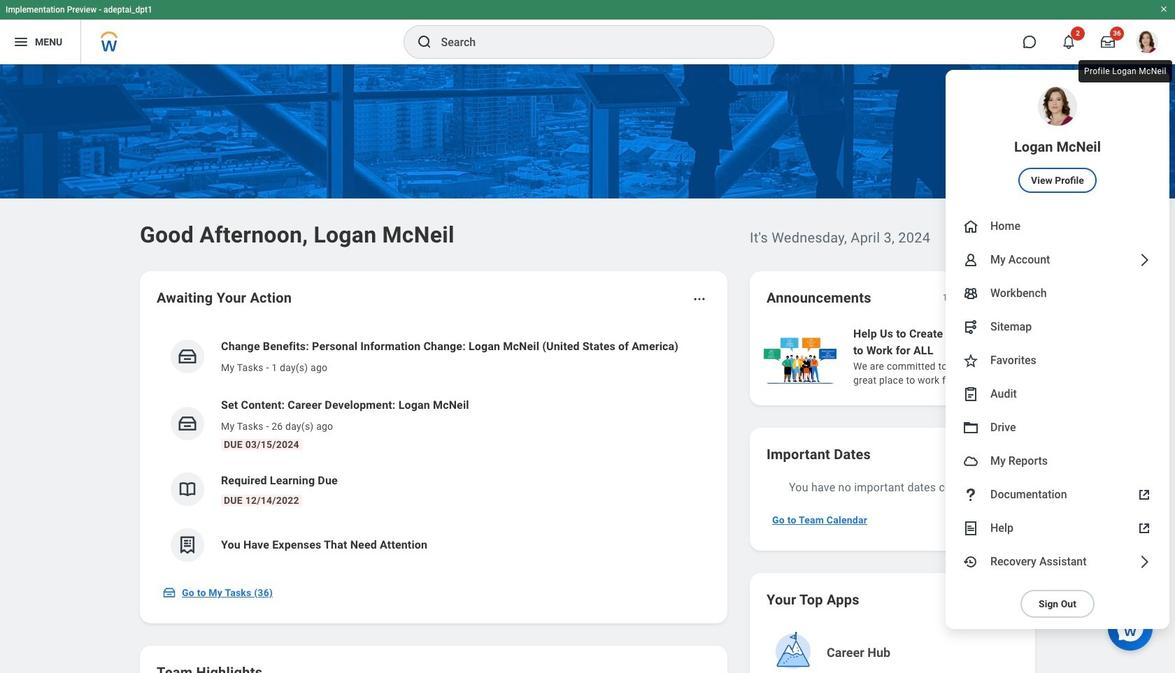 Task type: locate. For each thing, give the bounding box(es) containing it.
5 menu item from the top
[[946, 311, 1170, 344]]

menu item
[[946, 70, 1170, 210], [946, 210, 1170, 244], [946, 244, 1170, 277], [946, 277, 1170, 311], [946, 311, 1170, 344], [946, 344, 1170, 378], [946, 378, 1170, 412], [946, 412, 1170, 445], [946, 445, 1170, 479], [946, 479, 1170, 512], [946, 512, 1170, 546], [946, 546, 1170, 580]]

chevron right image
[[1137, 252, 1153, 269]]

banner
[[0, 0, 1176, 630]]

7 menu item from the top
[[946, 378, 1170, 412]]

search image
[[416, 34, 433, 50]]

4 menu item from the top
[[946, 277, 1170, 311]]

endpoints image
[[963, 319, 980, 336]]

3 menu item from the top
[[946, 244, 1170, 277]]

question image
[[963, 487, 980, 504]]

paste image
[[963, 386, 980, 403]]

home image
[[963, 218, 980, 235]]

chevron right small image
[[1001, 291, 1015, 305]]

inbox large image
[[1102, 35, 1116, 49]]

main content
[[0, 64, 1176, 674]]

0 horizontal spatial list
[[157, 328, 711, 574]]

book open image
[[177, 479, 198, 500]]

10 menu item from the top
[[946, 479, 1170, 512]]

inbox image
[[177, 346, 198, 367], [162, 587, 176, 601]]

chevron left small image
[[976, 291, 990, 305]]

tooltip
[[1076, 57, 1176, 85]]

justify image
[[13, 34, 29, 50]]

menu
[[946, 70, 1170, 630]]

related actions image
[[693, 293, 707, 307]]

time image
[[963, 554, 980, 571]]

chevron right image
[[1137, 554, 1153, 571]]

0 horizontal spatial inbox image
[[162, 587, 176, 601]]

user image
[[963, 252, 980, 269]]

logan mcneil image
[[1137, 31, 1159, 53]]

status
[[943, 293, 966, 304]]

avatar image
[[963, 454, 980, 470]]

12 menu item from the top
[[946, 546, 1170, 580]]

dashboard expenses image
[[177, 535, 198, 556]]

list
[[761, 325, 1176, 389], [157, 328, 711, 574]]

1 horizontal spatial inbox image
[[177, 346, 198, 367]]



Task type: describe. For each thing, give the bounding box(es) containing it.
close environment banner image
[[1160, 5, 1169, 13]]

inbox image
[[177, 414, 198, 435]]

0 vertical spatial inbox image
[[177, 346, 198, 367]]

star image
[[963, 353, 980, 370]]

Search Workday  search field
[[441, 27, 745, 57]]

notifications large image
[[1062, 35, 1076, 49]]

11 menu item from the top
[[946, 512, 1170, 546]]

1 menu item from the top
[[946, 70, 1170, 210]]

document image
[[963, 521, 980, 538]]

folder open image
[[963, 420, 980, 437]]

2 menu item from the top
[[946, 210, 1170, 244]]

8 menu item from the top
[[946, 412, 1170, 445]]

9 menu item from the top
[[946, 445, 1170, 479]]

1 horizontal spatial list
[[761, 325, 1176, 389]]

contact card matrix manager image
[[963, 286, 980, 302]]

ext link image
[[1137, 521, 1153, 538]]

6 menu item from the top
[[946, 344, 1170, 378]]

ext link image
[[1137, 487, 1153, 504]]

1 vertical spatial inbox image
[[162, 587, 176, 601]]



Task type: vqa. For each thing, say whether or not it's contained in the screenshot.
BANNER
yes



